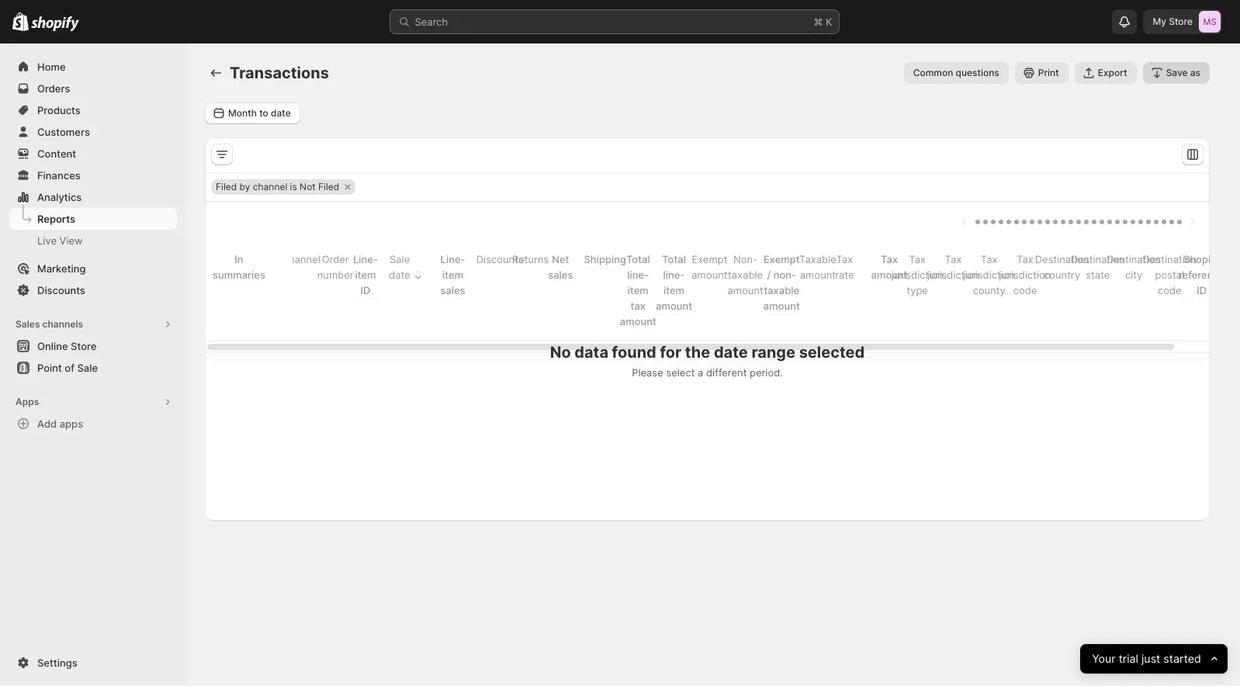 Task type: locate. For each thing, give the bounding box(es) containing it.
0 horizontal spatial total
[[627, 253, 650, 266]]

2 tax from the left
[[881, 253, 899, 266]]

trial
[[1119, 652, 1139, 666]]

returns
[[513, 253, 549, 266]]

line-
[[353, 253, 378, 266], [441, 253, 466, 266]]

sales inside 'returns net sales'
[[548, 269, 573, 281]]

total
[[627, 253, 650, 266], [663, 253, 686, 266]]

tax for tax jurisdiction
[[946, 253, 962, 266]]

destination for postal
[[1143, 253, 1198, 266]]

jurisdiction for type
[[892, 269, 944, 281]]

sales inside button
[[441, 284, 466, 297]]

by for filed by channel channel order number line- item id
[[272, 253, 283, 266]]

1 horizontal spatial id
[[1198, 284, 1208, 297]]

by left the order
[[272, 253, 283, 266]]

0 horizontal spatial store
[[71, 340, 97, 353]]

by inside filed by channel channel order number line- item id
[[272, 253, 283, 266]]

filed left the is
[[216, 181, 237, 193]]

content link
[[9, 143, 177, 165]]

1 vertical spatial sale
[[77, 362, 98, 374]]

my store image
[[1200, 11, 1221, 33]]

save as button
[[1144, 62, 1211, 84]]

1 horizontal spatial exempt
[[764, 253, 800, 266]]

returns button
[[495, 245, 552, 274]]

code right county
[[1014, 284, 1038, 297]]

1 id from the left
[[361, 284, 371, 297]]

to
[[259, 107, 269, 119]]

started
[[1164, 652, 1202, 666]]

apps button
[[9, 391, 177, 413]]

date left line- item sales button
[[389, 269, 411, 281]]

tax jurisdiction type button
[[890, 245, 962, 305]]

month
[[228, 107, 257, 119]]

1 vertical spatial date
[[389, 269, 411, 281]]

discounts right line- item sales
[[477, 253, 524, 266]]

item inside line- item sales
[[443, 269, 464, 281]]

sales down the 'net'
[[548, 269, 573, 281]]

destination inside button
[[1072, 253, 1126, 266]]

1 vertical spatial by
[[272, 253, 283, 266]]

summaries
[[213, 269, 266, 281], [213, 269, 266, 281]]

line- item id button
[[351, 245, 396, 307]]

line- up tax
[[628, 269, 649, 281]]

0 vertical spatial channel
[[253, 181, 288, 193]]

sales for net
[[548, 269, 573, 281]]

code inside tax jurisdiction code
[[1014, 284, 1038, 297]]

2 code from the left
[[1159, 284, 1182, 297]]

1 horizontal spatial date
[[389, 269, 411, 281]]

0 horizontal spatial line-
[[353, 253, 378, 266]]

1 destination from the left
[[1036, 253, 1090, 266]]

store for my store
[[1170, 16, 1194, 27]]

tax inside tax amount
[[881, 253, 899, 266]]

online
[[37, 340, 68, 353]]

exempt left non-
[[692, 253, 728, 266]]

0 vertical spatial by
[[240, 181, 250, 193]]

taxable down "non-"
[[764, 284, 800, 297]]

1 horizontal spatial taxable
[[764, 284, 800, 297]]

total up tax
[[627, 253, 650, 266]]

online store button
[[0, 335, 186, 357]]

channel inside filed by channel channel order number line- item id
[[246, 269, 284, 281]]

2 line- from the left
[[441, 253, 466, 266]]

1 horizontal spatial code
[[1159, 284, 1182, 297]]

channels
[[42, 318, 83, 330]]

total right total line- item tax amount button
[[663, 253, 686, 266]]

shopify reference id
[[1179, 253, 1226, 297]]

2 exempt from the left
[[764, 253, 800, 266]]

0 horizontal spatial code
[[1014, 284, 1038, 297]]

1 horizontal spatial by
[[272, 253, 283, 266]]

2 vertical spatial date
[[714, 343, 748, 361]]

0 horizontal spatial sales
[[441, 284, 466, 297]]

sale date button
[[387, 245, 429, 290]]

2 horizontal spatial filed
[[318, 181, 340, 193]]

channel down channel
[[246, 269, 284, 281]]

filed by channel channel order number line- item id
[[246, 253, 378, 297]]

2 horizontal spatial date
[[714, 343, 748, 361]]

filed inside filed by channel channel order number line- item id
[[246, 253, 269, 266]]

code down the postal
[[1159, 284, 1182, 297]]

not
[[300, 181, 316, 193]]

channel left the is
[[253, 181, 288, 193]]

tax inside tax jurisdiction code
[[1017, 253, 1034, 266]]

0 vertical spatial sales
[[548, 269, 573, 281]]

0 horizontal spatial discounts
[[37, 284, 85, 297]]

1 code from the left
[[1014, 284, 1038, 297]]

0 horizontal spatial date
[[271, 107, 291, 119]]

1 jurisdiction from the left
[[892, 269, 944, 281]]

finances
[[37, 169, 81, 182]]

id
[[361, 284, 371, 297], [1198, 284, 1208, 297]]

0 vertical spatial date
[[271, 107, 291, 119]]

0 vertical spatial store
[[1170, 16, 1194, 27]]

tax inside tax jurisdiction type
[[910, 253, 926, 266]]

item right sale date "button"
[[443, 269, 464, 281]]

analytics link
[[9, 186, 177, 208]]

discounts button
[[459, 245, 526, 274]]

range
[[752, 343, 796, 361]]

taxable amount button
[[782, 245, 839, 290]]

code inside destination postal code
[[1159, 284, 1182, 297]]

0 horizontal spatial sale
[[77, 362, 98, 374]]

3 destination from the left
[[1108, 253, 1162, 266]]

5 tax from the left
[[981, 253, 998, 266]]

4 tax from the left
[[946, 253, 962, 266]]

content
[[37, 148, 76, 160]]

shipping total line- item tax amount total line- item amount exempt amount non- taxable amount exempt / non- taxable amount taxable amount tax rate
[[584, 253, 855, 328]]

sale right of
[[77, 362, 98, 374]]

transactions
[[230, 64, 329, 82]]

filed right not
[[318, 181, 340, 193]]

jurisdiction inside 'button'
[[892, 269, 944, 281]]

tax jurisdiction button
[[926, 245, 998, 290]]

by left the is
[[240, 181, 250, 193]]

customers
[[37, 126, 90, 138]]

1 vertical spatial sales
[[441, 284, 466, 297]]

line- item sales button
[[423, 245, 468, 307]]

item right 'number'
[[355, 269, 376, 281]]

add apps button
[[9, 413, 177, 435]]

tax inside tax jurisdiction county
[[981, 253, 998, 266]]

point of sale link
[[9, 357, 177, 379]]

1 horizontal spatial store
[[1170, 16, 1194, 27]]

shopify reference id button
[[1177, 245, 1241, 307]]

destination postal code button
[[1141, 245, 1215, 305]]

tax rate button
[[818, 245, 857, 290]]

code for jurisdiction
[[1014, 284, 1038, 297]]

0 horizontal spatial id
[[361, 284, 371, 297]]

line- right sale date "button"
[[441, 253, 466, 266]]

total line- item amount button
[[638, 245, 695, 322]]

store up "point of sale" button
[[71, 340, 97, 353]]

print
[[1039, 67, 1060, 78]]

date up different
[[714, 343, 748, 361]]

date right to at the top
[[271, 107, 291, 119]]

store inside 'link'
[[71, 340, 97, 353]]

0 horizontal spatial filed
[[216, 181, 237, 193]]

sales down the discounts button
[[441, 284, 466, 297]]

item up tax
[[628, 284, 649, 297]]

select
[[667, 366, 695, 379]]

city
[[1126, 269, 1143, 281]]

settings link
[[9, 652, 177, 674]]

destination up the "state"
[[1072, 253, 1126, 266]]

destination up 'city'
[[1108, 253, 1162, 266]]

products link
[[9, 99, 177, 121]]

is
[[290, 181, 297, 193]]

online store
[[37, 340, 97, 353]]

item right total line- item tax amount button
[[664, 284, 685, 297]]

discounts
[[477, 253, 524, 266], [37, 284, 85, 297]]

tax for tax jurisdiction county
[[981, 253, 998, 266]]

2 id from the left
[[1198, 284, 1208, 297]]

1 exempt from the left
[[692, 253, 728, 266]]

0 horizontal spatial line-
[[628, 269, 649, 281]]

1 line- from the left
[[353, 253, 378, 266]]

your trial just started button
[[1081, 645, 1228, 674]]

customers link
[[9, 121, 177, 143]]

just
[[1142, 652, 1161, 666]]

exempt up "non-"
[[764, 253, 800, 266]]

0 horizontal spatial exempt
[[692, 253, 728, 266]]

tax inside tax jurisdiction
[[946, 253, 962, 266]]

1 horizontal spatial sales
[[548, 269, 573, 281]]

1 horizontal spatial discounts
[[477, 253, 524, 266]]

analytics
[[37, 191, 82, 203]]

shopify image
[[12, 12, 29, 31]]

6 tax from the left
[[1017, 253, 1034, 266]]

sale
[[390, 253, 410, 266], [77, 362, 98, 374]]

order number button
[[315, 245, 372, 290]]

item
[[355, 269, 376, 281], [443, 269, 464, 281], [628, 284, 649, 297], [664, 284, 685, 297]]

3 jurisdiction from the left
[[964, 269, 1016, 281]]

in
[[235, 253, 244, 266], [235, 253, 244, 266]]

your trial just started
[[1093, 652, 1202, 666]]

store
[[1170, 16, 1194, 27], [71, 340, 97, 353]]

please
[[632, 366, 664, 379]]

non-
[[774, 269, 797, 281]]

tax jurisdiction type
[[892, 253, 944, 297]]

1 vertical spatial store
[[71, 340, 97, 353]]

destination up the postal
[[1143, 253, 1198, 266]]

selected
[[800, 343, 865, 361]]

0 horizontal spatial by
[[240, 181, 250, 193]]

1 horizontal spatial filed
[[246, 253, 269, 266]]

1 horizontal spatial total
[[663, 253, 686, 266]]

finances link
[[9, 165, 177, 186]]

4 jurisdiction from the left
[[1000, 269, 1052, 281]]

store right my at the top of the page
[[1170, 16, 1194, 27]]

in summaries button
[[210, 245, 283, 291], [210, 245, 283, 291]]

tax jurisdiction county button
[[962, 245, 1034, 305]]

destination up country
[[1036, 253, 1090, 266]]

filed left channel
[[246, 253, 269, 266]]

taxable down non-
[[728, 269, 763, 281]]

0 vertical spatial sale
[[390, 253, 410, 266]]

0 horizontal spatial taxable
[[728, 269, 763, 281]]

1 vertical spatial taxable
[[764, 284, 800, 297]]

0 vertical spatial discounts
[[477, 253, 524, 266]]

of
[[65, 362, 75, 374]]

1 horizontal spatial line-
[[664, 269, 685, 281]]

line- right total line- item tax amount button
[[664, 269, 685, 281]]

common questions button
[[904, 62, 1009, 84]]

exempt / non- taxable amount button
[[746, 245, 803, 322]]

sale inside button
[[77, 362, 98, 374]]

destination city button
[[1105, 245, 1179, 290]]

amount
[[692, 269, 728, 281], [800, 269, 836, 281], [872, 269, 908, 281], [728, 284, 764, 297], [656, 300, 693, 312], [764, 300, 800, 312], [620, 315, 657, 328]]

taxable
[[728, 269, 763, 281], [764, 284, 800, 297]]

3 tax from the left
[[910, 253, 926, 266]]

line- right the order
[[353, 253, 378, 266]]

1 tax from the left
[[837, 253, 854, 266]]

tax jurisdiction code button
[[997, 245, 1070, 305]]

reports link
[[9, 208, 177, 230]]

4 destination from the left
[[1143, 253, 1198, 266]]

1 horizontal spatial line-
[[441, 253, 466, 266]]

line-
[[628, 269, 649, 281], [664, 269, 685, 281]]

1 horizontal spatial sale
[[390, 253, 410, 266]]

1 vertical spatial channel
[[246, 269, 284, 281]]

2 destination from the left
[[1072, 253, 1126, 266]]

sale left line- item sales button
[[390, 253, 410, 266]]

discounts down marketing
[[37, 284, 85, 297]]



Task type: describe. For each thing, give the bounding box(es) containing it.
filed by channel button
[[243, 245, 302, 291]]

filed for filed by channel channel order number line- item id
[[246, 253, 269, 266]]

2 total from the left
[[663, 253, 686, 266]]

point of sale
[[37, 362, 98, 374]]

rate
[[836, 269, 855, 281]]

destination country button
[[1033, 245, 1108, 290]]

code for postal
[[1159, 284, 1182, 297]]

print button
[[1016, 62, 1069, 84]]

shipping
[[584, 253, 627, 266]]

no
[[550, 343, 571, 361]]

questions
[[956, 67, 1000, 78]]

orders link
[[9, 78, 177, 99]]

for
[[660, 343, 682, 361]]

1 vertical spatial discounts
[[37, 284, 85, 297]]

sales for item
[[441, 284, 466, 297]]

view
[[59, 235, 83, 247]]

line- inside line- item sales
[[441, 253, 466, 266]]

home
[[37, 61, 66, 73]]

shopify
[[1184, 253, 1221, 266]]

sale inside sale date
[[390, 253, 410, 266]]

apps
[[60, 418, 83, 430]]

id inside filed by channel channel order number line- item id
[[361, 284, 371, 297]]

channel for is
[[253, 181, 288, 193]]

tax jurisdiction county
[[964, 253, 1016, 297]]

apps
[[16, 396, 39, 408]]

total line- item tax amount button
[[602, 245, 659, 338]]

1 line- from the left
[[628, 269, 649, 281]]

live
[[37, 235, 57, 247]]

period.
[[750, 366, 783, 379]]

tax jurisdiction
[[928, 253, 980, 281]]

0 vertical spatial taxable
[[728, 269, 763, 281]]

2 jurisdiction from the left
[[928, 269, 980, 281]]

reports
[[37, 213, 75, 225]]

2 line- from the left
[[664, 269, 685, 281]]

discounts inside button
[[477, 253, 524, 266]]

reference
[[1179, 269, 1226, 281]]

by for filed by channel is not filed
[[240, 181, 250, 193]]

postal
[[1156, 269, 1185, 281]]

found
[[612, 343, 657, 361]]

line- inside filed by channel channel order number line- item id
[[353, 253, 378, 266]]

tax
[[631, 300, 646, 312]]

save as
[[1167, 67, 1201, 78]]

sales channels
[[16, 318, 83, 330]]

amount inside button
[[872, 269, 908, 281]]

filed by channel is not filed
[[216, 181, 340, 193]]

county
[[974, 284, 1006, 297]]

store for online store
[[71, 340, 97, 353]]

add apps
[[37, 418, 83, 430]]

export
[[1099, 67, 1128, 78]]

marketing link
[[9, 258, 177, 280]]

add
[[37, 418, 57, 430]]

channel for channel
[[246, 269, 284, 281]]

net
[[552, 253, 570, 266]]

save
[[1167, 67, 1189, 78]]

country
[[1044, 269, 1081, 281]]

k
[[826, 16, 833, 28]]

tax for tax amount
[[881, 253, 899, 266]]

non-
[[734, 253, 758, 266]]

destination postal code
[[1143, 253, 1198, 297]]

date inside dropdown button
[[271, 107, 291, 119]]

settings
[[37, 657, 77, 669]]

home link
[[9, 56, 177, 78]]

shipping button
[[566, 245, 629, 276]]

destination for country
[[1036, 253, 1090, 266]]

1 total from the left
[[627, 253, 650, 266]]

orders
[[37, 82, 70, 95]]

destination for state
[[1072, 253, 1126, 266]]

shopify image
[[31, 16, 79, 32]]

common
[[914, 67, 954, 78]]

common questions
[[914, 67, 1000, 78]]

date inside "button"
[[389, 269, 411, 281]]

filed for filed by channel is not filed
[[216, 181, 237, 193]]

jurisdiction for code
[[1000, 269, 1052, 281]]

date inside no data found for the date range selected please select a different period.
[[714, 343, 748, 361]]

export button
[[1075, 62, 1137, 84]]

⌘ k
[[814, 16, 833, 28]]

data
[[575, 343, 609, 361]]

discounts link
[[9, 280, 177, 301]]

your
[[1093, 652, 1116, 666]]

id inside the shopify reference id
[[1198, 284, 1208, 297]]

live view
[[37, 235, 83, 247]]

state
[[1087, 269, 1111, 281]]

tax amount
[[872, 253, 908, 281]]

line- item sales
[[441, 253, 466, 297]]

tax inside shipping total line- item tax amount total line- item amount exempt amount non- taxable amount exempt / non- taxable amount taxable amount tax rate
[[837, 253, 854, 266]]

different
[[707, 366, 747, 379]]

tax for tax jurisdiction type
[[910, 253, 926, 266]]

destination for city
[[1108, 253, 1162, 266]]

tax for tax jurisdiction code
[[1017, 253, 1034, 266]]

marketing
[[37, 262, 86, 275]]

non- taxable amount button
[[710, 245, 766, 305]]

taxable
[[800, 253, 837, 266]]

point
[[37, 362, 62, 374]]

destination state button
[[1069, 245, 1144, 290]]

my store
[[1154, 16, 1194, 27]]

number
[[317, 269, 354, 281]]

my
[[1154, 16, 1167, 27]]

type
[[907, 284, 929, 297]]

returns net sales
[[513, 253, 573, 281]]

destination city
[[1108, 253, 1162, 281]]

jurisdiction for county
[[964, 269, 1016, 281]]

item inside filed by channel channel order number line- item id
[[355, 269, 376, 281]]

month to date
[[228, 107, 291, 119]]

channel
[[281, 253, 321, 266]]

tax jurisdiction code
[[1000, 253, 1052, 297]]

as
[[1191, 67, 1201, 78]]



Task type: vqa. For each thing, say whether or not it's contained in the screenshot.
Destination for postal
yes



